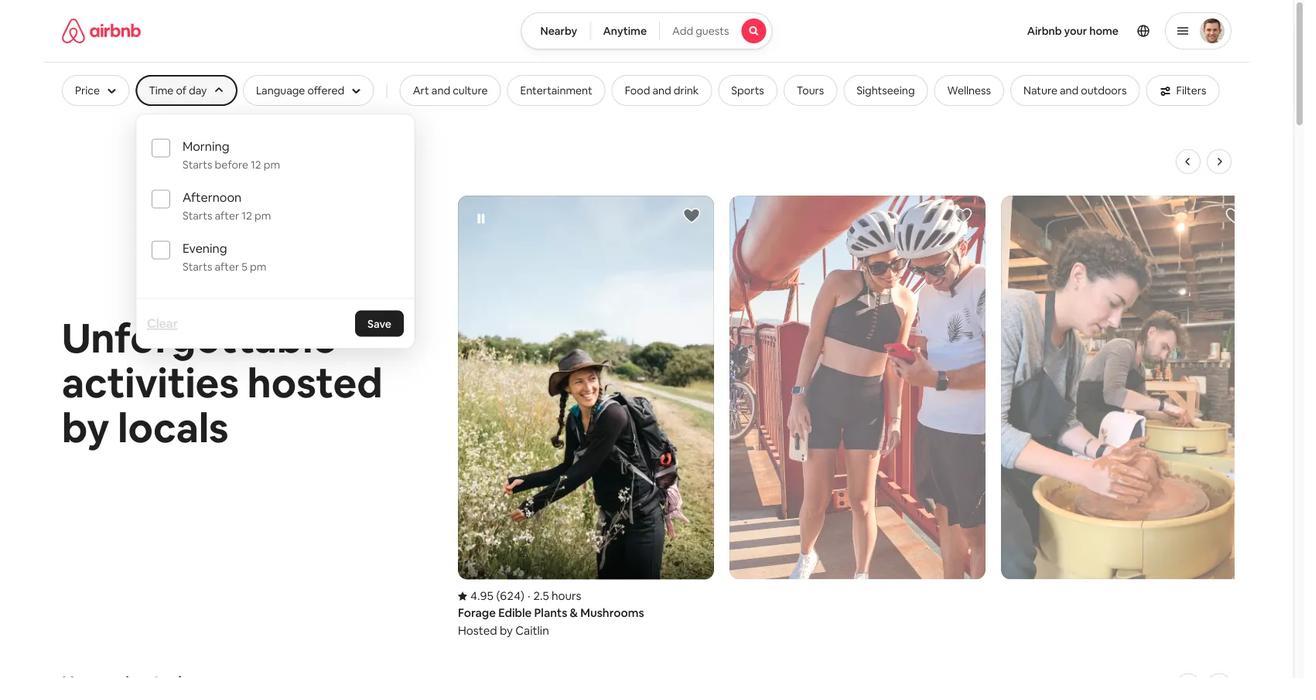 Task type: vqa. For each thing, say whether or not it's contained in the screenshot.
more
no



Task type: locate. For each thing, give the bounding box(es) containing it.
add guests
[[672, 24, 729, 38]]

after left 5
[[215, 260, 239, 273]]

afternoon
[[183, 190, 242, 205]]

2 and from the left
[[652, 84, 671, 97]]

1 after from the top
[[215, 208, 239, 222]]

forage edible plants & mushrooms hosted by caitlin
[[458, 606, 644, 639]]

pm
[[264, 157, 280, 171], [254, 208, 271, 222], [250, 260, 266, 273]]

anytime button
[[590, 12, 660, 50]]

Food and drink button
[[612, 75, 712, 106]]

pm up evening starts after 5 pm
[[254, 208, 271, 222]]

starts down morning
[[183, 157, 212, 171]]

2 after from the top
[[215, 260, 239, 273]]

0 vertical spatial by
[[62, 402, 109, 454]]

pm inside evening starts after 5 pm
[[250, 260, 266, 273]]

save
[[367, 317, 391, 331]]

time
[[149, 84, 174, 97]]

Sightseeing button
[[843, 75, 928, 106]]

caitlin
[[515, 623, 549, 639]]

starts
[[183, 157, 212, 171], [183, 208, 212, 222], [183, 260, 212, 273]]

pm for afternoon
[[254, 208, 271, 222]]

and
[[432, 84, 450, 97], [652, 84, 671, 97], [1060, 84, 1079, 97]]

0 vertical spatial 12
[[251, 157, 261, 171]]

1 vertical spatial starts
[[183, 208, 212, 222]]

after inside afternoon starts after 12 pm
[[215, 208, 239, 222]]

time of day
[[149, 84, 207, 97]]

morning
[[183, 138, 229, 154]]

1 horizontal spatial by
[[500, 623, 513, 639]]

forage
[[458, 606, 496, 621]]

starts for morning
[[183, 157, 212, 171]]

pm right before
[[264, 157, 280, 171]]

wellness
[[947, 84, 991, 97]]

12 right before
[[251, 157, 261, 171]]

after down "afternoon"
[[215, 208, 239, 222]]

add
[[672, 24, 693, 38]]

mushrooms
[[580, 606, 644, 621]]

0 horizontal spatial and
[[432, 84, 450, 97]]

evening
[[183, 241, 227, 256]]

add to wishlist image
[[954, 207, 972, 225]]

and right nature
[[1060, 84, 1079, 97]]

pm right 5
[[250, 260, 266, 273]]

0 vertical spatial starts
[[183, 157, 212, 171]]

starts down "afternoon"
[[183, 208, 212, 222]]

1 and from the left
[[432, 84, 450, 97]]

pm inside morning starts before 12 pm
[[264, 157, 280, 171]]

(624)
[[496, 589, 524, 604]]

0 horizontal spatial by
[[62, 402, 109, 454]]

of
[[176, 84, 186, 97]]

2 starts from the top
[[183, 208, 212, 222]]

3 starts from the top
[[183, 260, 212, 273]]

culture
[[453, 84, 488, 97]]

1 vertical spatial pm
[[254, 208, 271, 222]]

12 inside afternoon starts after 12 pm
[[242, 208, 252, 222]]

starts inside evening starts after 5 pm
[[183, 260, 212, 273]]

1 starts from the top
[[183, 157, 212, 171]]

after inside evening starts after 5 pm
[[215, 260, 239, 273]]

1 horizontal spatial add to wishlist image
[[1225, 207, 1244, 225]]

12 inside morning starts before 12 pm
[[251, 157, 261, 171]]

None search field
[[521, 12, 772, 50]]

2 vertical spatial starts
[[183, 260, 212, 273]]

0 horizontal spatial add to wishlist image
[[682, 207, 701, 225]]

after
[[215, 208, 239, 222], [215, 260, 239, 273]]

0 vertical spatial after
[[215, 208, 239, 222]]

plants
[[534, 606, 567, 621]]

1 horizontal spatial and
[[652, 84, 671, 97]]

activities
[[62, 357, 239, 409]]

&
[[570, 606, 578, 621]]

morning starts before 12 pm
[[183, 138, 280, 171]]

1 vertical spatial after
[[215, 260, 239, 273]]

by
[[62, 402, 109, 454], [500, 623, 513, 639]]

starts inside morning starts before 12 pm
[[183, 157, 212, 171]]

tours
[[797, 84, 824, 97]]

12 down "afternoon"
[[242, 208, 252, 222]]

Entertainment button
[[507, 75, 605, 106]]

3 and from the left
[[1060, 84, 1079, 97]]

0 vertical spatial pm
[[264, 157, 280, 171]]

1 vertical spatial by
[[500, 623, 513, 639]]

add to wishlist image
[[682, 207, 701, 225], [1225, 207, 1244, 225]]

starts down evening
[[183, 260, 212, 273]]

art and culture
[[413, 84, 488, 97]]

12 for afternoon
[[242, 208, 252, 222]]

clear
[[147, 316, 178, 331]]

edible
[[498, 606, 532, 621]]

4.95 out of 5 average rating,  624 reviews image
[[458, 589, 524, 604]]

starts inside afternoon starts after 12 pm
[[183, 208, 212, 222]]

hosted
[[247, 357, 383, 409]]

profile element
[[791, 0, 1232, 62]]

4.95
[[470, 589, 494, 604]]

and left drink
[[652, 84, 671, 97]]

pm inside afternoon starts after 12 pm
[[254, 208, 271, 222]]

Sports button
[[718, 75, 777, 106]]

12
[[251, 157, 261, 171], [242, 208, 252, 222]]

1 vertical spatial 12
[[242, 208, 252, 222]]

2 vertical spatial pm
[[250, 260, 266, 273]]

and right the art
[[432, 84, 450, 97]]

evening starts after 5 pm
[[183, 241, 266, 273]]

sightseeing
[[857, 84, 915, 97]]

2 horizontal spatial and
[[1060, 84, 1079, 97]]

group
[[455, 149, 1257, 642]]

day
[[189, 84, 207, 97]]



Task type: describe. For each thing, give the bounding box(es) containing it.
and for food
[[652, 84, 671, 97]]

entertainment
[[520, 84, 592, 97]]

by inside unforgettable activities hosted by locals
[[62, 402, 109, 454]]

none search field containing nearby
[[521, 12, 772, 50]]

time of day button
[[136, 75, 237, 106]]

·
[[528, 589, 530, 604]]

starts for afternoon
[[183, 208, 212, 222]]

12 for morning
[[251, 157, 261, 171]]

group containing 4.95 (624)
[[455, 149, 1257, 642]]

afternoon starts after 12 pm
[[183, 190, 271, 222]]

2 add to wishlist image from the left
[[1225, 207, 1244, 225]]

1 add to wishlist image from the left
[[682, 207, 701, 225]]

Wellness button
[[934, 75, 1004, 106]]

2.5
[[533, 589, 549, 604]]

nearby button
[[521, 12, 591, 50]]

sports
[[731, 84, 764, 97]]

save button
[[355, 311, 404, 337]]

unforgettable activities hosted by locals
[[62, 312, 383, 454]]

Nature and outdoors button
[[1010, 75, 1140, 106]]

Tours button
[[784, 75, 837, 106]]

forage edible plants & mushrooms group
[[458, 196, 714, 639]]

hours
[[551, 589, 581, 604]]

and for art
[[432, 84, 450, 97]]

after for evening
[[215, 260, 239, 273]]

food and drink
[[625, 84, 699, 97]]

after for afternoon
[[215, 208, 239, 222]]

nearby
[[540, 24, 577, 38]]

5
[[242, 260, 247, 273]]

before
[[215, 157, 248, 171]]

art
[[413, 84, 429, 97]]

pm for morning
[[264, 157, 280, 171]]

pm for evening
[[250, 260, 266, 273]]

locals
[[118, 402, 229, 454]]

guests
[[696, 24, 729, 38]]

nature
[[1023, 84, 1057, 97]]

hosted
[[458, 623, 497, 639]]

4.95 (624)
[[470, 589, 524, 604]]

and for nature
[[1060, 84, 1079, 97]]

by inside forage edible plants & mushrooms hosted by caitlin
[[500, 623, 513, 639]]

clear button
[[139, 308, 186, 339]]

· 2.5 hours
[[528, 589, 581, 604]]

outdoors
[[1081, 84, 1127, 97]]

starts for evening
[[183, 260, 212, 273]]

nature and outdoors
[[1023, 84, 1127, 97]]

food
[[625, 84, 650, 97]]

add guests button
[[659, 12, 772, 50]]

drink
[[674, 84, 699, 97]]

unforgettable
[[62, 312, 336, 364]]

anytime
[[603, 24, 647, 38]]

Art and culture button
[[400, 75, 501, 106]]



